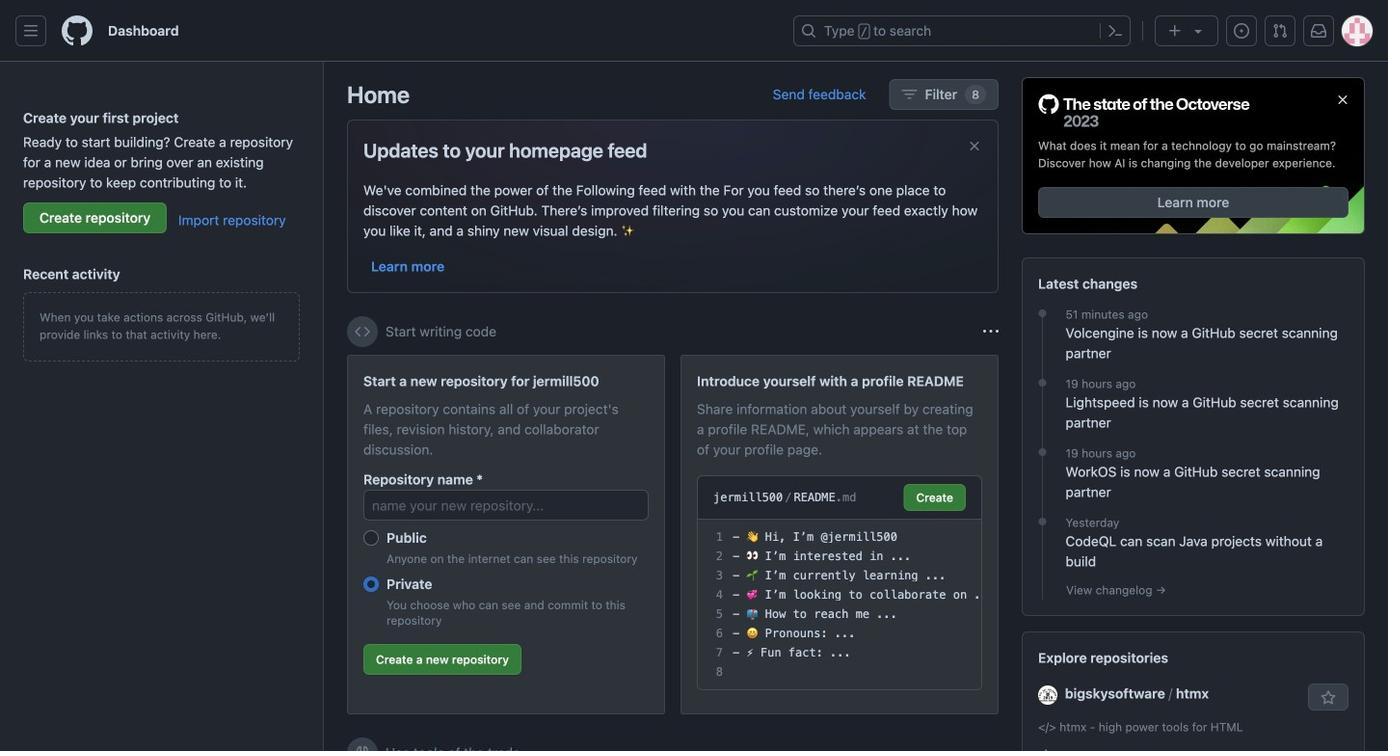 Task type: locate. For each thing, give the bounding box(es) containing it.
code image
[[355, 324, 370, 339]]

tools image
[[355, 745, 370, 751]]

None submit
[[904, 484, 966, 511]]

why am i seeing this? image
[[983, 324, 999, 339]]

@bigskysoftware profile image
[[1038, 685, 1058, 705]]

2 vertical spatial dot fill image
[[1035, 514, 1051, 529]]

name your new repository... text field
[[364, 490, 649, 521]]

1 dot fill image from the top
[[1035, 375, 1051, 391]]

github logo image
[[1038, 94, 1251, 129]]

dot fill image
[[1035, 375, 1051, 391], [1035, 445, 1051, 460], [1035, 514, 1051, 529]]

filter image
[[902, 87, 917, 102]]

close image
[[1335, 92, 1351, 108]]

command palette image
[[1108, 23, 1123, 39]]

None radio
[[364, 530, 379, 546], [364, 577, 379, 592], [364, 530, 379, 546], [364, 577, 379, 592]]

notifications image
[[1311, 23, 1327, 39]]

0 vertical spatial dot fill image
[[1035, 375, 1051, 391]]

triangle down image
[[1191, 23, 1206, 39]]

plus image
[[1168, 23, 1183, 39]]

dot fill image
[[1035, 306, 1051, 321]]

issue opened image
[[1234, 23, 1250, 39]]

1 vertical spatial dot fill image
[[1035, 445, 1051, 460]]



Task type: vqa. For each thing, say whether or not it's contained in the screenshot.
the bottom "3" "link"
no



Task type: describe. For each thing, give the bounding box(es) containing it.
git pull request image
[[1273, 23, 1288, 39]]

none submit inside introduce yourself with a profile readme element
[[904, 484, 966, 511]]

x image
[[967, 138, 983, 154]]

start a new repository element
[[347, 355, 665, 714]]

explore repositories navigation
[[1022, 632, 1365, 751]]

3 dot fill image from the top
[[1035, 514, 1051, 529]]

2 dot fill image from the top
[[1035, 445, 1051, 460]]

explore element
[[1022, 77, 1365, 751]]

introduce yourself with a profile readme element
[[681, 355, 999, 714]]

star this repository image
[[1321, 690, 1336, 706]]

homepage image
[[62, 15, 93, 46]]



